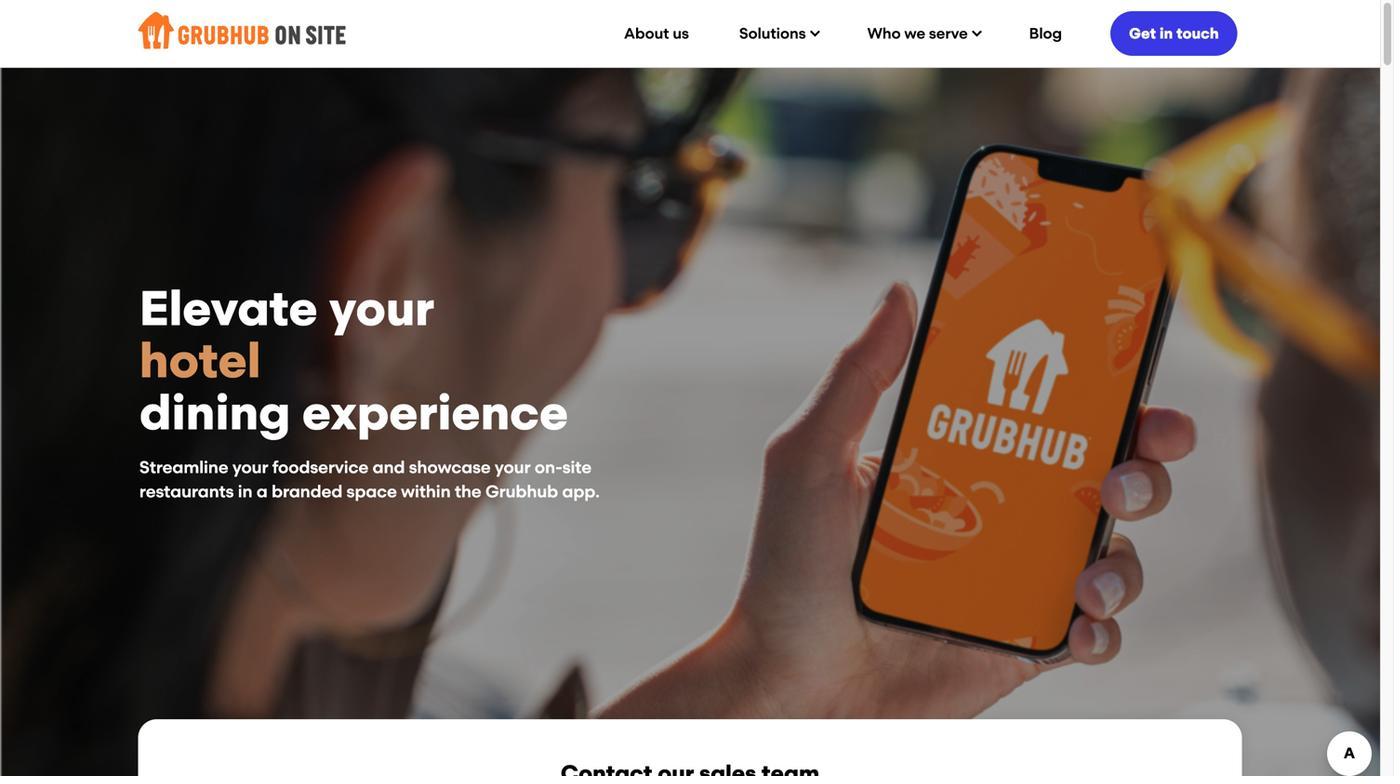 Task type: locate. For each thing, give the bounding box(es) containing it.
the
[[455, 481, 482, 501]]

in right get
[[1160, 25, 1174, 42]]

grubhub
[[486, 481, 559, 501]]

blog link
[[1009, 11, 1083, 56]]

in inside streamline your foodservice and showcase your on-site restaurants in a branded space within the grubhub app.
[[238, 481, 253, 501]]

us
[[673, 25, 689, 42]]

about
[[624, 25, 670, 42]]

elevate
[[139, 279, 318, 337]]

your
[[330, 279, 435, 337], [233, 457, 268, 477], [495, 457, 531, 477]]

in left a
[[238, 481, 253, 501]]

your inside elevate your hotel dining experience
[[330, 279, 435, 337]]

1 horizontal spatial your
[[330, 279, 435, 337]]

who we serve
[[868, 25, 968, 42]]

streamline your foodservice and showcase your on-site restaurants in a branded space within the grubhub app.
[[139, 457, 600, 501]]

we
[[905, 25, 926, 42]]

0 horizontal spatial your
[[233, 457, 268, 477]]

hotel
[[139, 331, 261, 389]]

about us link
[[604, 11, 710, 56]]

elevate your hotel dining experience
[[139, 279, 569, 441]]

0 horizontal spatial in
[[238, 481, 253, 501]]

1 vertical spatial in
[[238, 481, 253, 501]]

foodservice
[[272, 457, 369, 477]]

in
[[1160, 25, 1174, 42], [238, 481, 253, 501]]

grubhub onsite logo image
[[138, 7, 346, 54]]

app.
[[563, 481, 600, 501]]

1 horizontal spatial in
[[1160, 25, 1174, 42]]

get in touch link
[[1111, 8, 1238, 59]]



Task type: vqa. For each thing, say whether or not it's contained in the screenshot.
4
no



Task type: describe. For each thing, give the bounding box(es) containing it.
serve
[[930, 25, 968, 42]]

your for elevate
[[330, 279, 435, 337]]

get in touch
[[1130, 25, 1220, 42]]

0 vertical spatial in
[[1160, 25, 1174, 42]]

space
[[347, 481, 397, 501]]

showcase
[[409, 457, 491, 477]]

and
[[373, 457, 405, 477]]

a
[[257, 481, 268, 501]]

dining
[[139, 383, 291, 441]]

who we serve link
[[847, 11, 1000, 56]]

solutions
[[740, 25, 806, 42]]

touch
[[1177, 25, 1220, 42]]

within
[[401, 481, 451, 501]]

your for streamline
[[233, 457, 268, 477]]

blog
[[1030, 25, 1063, 42]]

restaurants
[[139, 481, 234, 501]]

streamline
[[139, 457, 229, 477]]

branded
[[272, 481, 343, 501]]

about us
[[624, 25, 689, 42]]

on-
[[535, 457, 563, 477]]

experience
[[302, 383, 569, 441]]

who
[[868, 25, 901, 42]]

site
[[563, 457, 592, 477]]

solutions link
[[719, 11, 838, 56]]

get
[[1130, 25, 1157, 42]]

2 horizontal spatial your
[[495, 457, 531, 477]]



